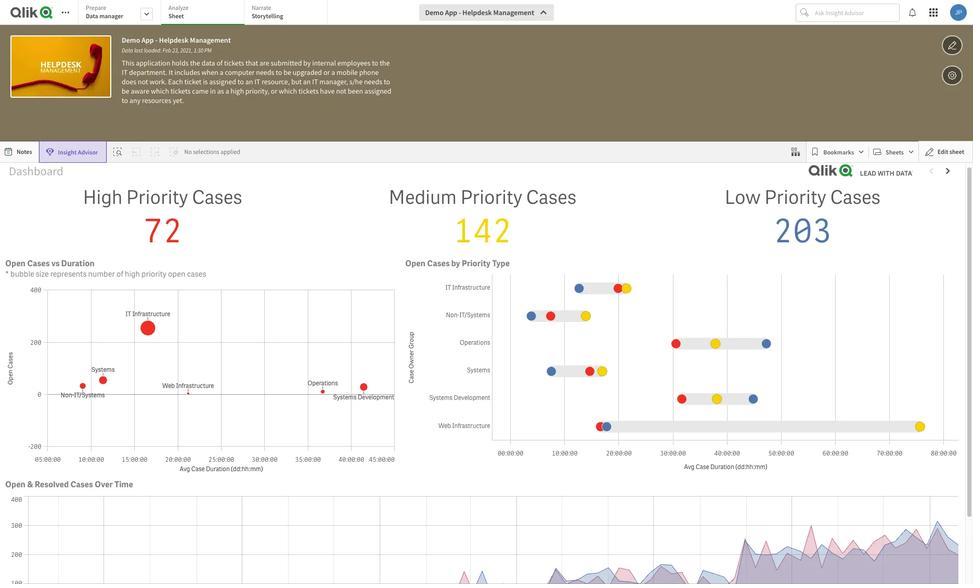 Task type: vqa. For each thing, say whether or not it's contained in the screenshot.
the 6,
no



Task type: locate. For each thing, give the bounding box(es) containing it.
application
[[136, 58, 170, 68]]

by left the internal
[[303, 58, 311, 68]]

does
[[122, 77, 136, 86]]

0 horizontal spatial be
[[122, 86, 129, 96]]

app inside demo app - helpdesk management data last loaded: feb 23, 2021, 1:30 pm this application holds the data of tickets that are submitted by internal employees to the it department. it includes when a computer needs to be upgraded or a mobile phone does not work. each ticket is assigned to an it resource, but an it manager, s/he needs to be aware which tickets came in as a high priority, or which tickets have not been assigned to any resources yet.
[[142, 35, 154, 45]]

0 horizontal spatial it
[[122, 68, 128, 77]]

no
[[184, 148, 192, 156]]

tab list containing prepare
[[78, 0, 331, 26]]

demo app - helpdesk management
[[425, 8, 534, 17]]

work.
[[150, 77, 167, 86]]

an
[[245, 77, 253, 86], [303, 77, 311, 86]]

helpdesk
[[463, 8, 492, 17], [159, 35, 188, 45]]

of
[[217, 58, 223, 68], [116, 269, 123, 279]]

1 horizontal spatial be
[[284, 68, 291, 77]]

the down the 1:30
[[190, 58, 200, 68]]

tab list inside application
[[78, 0, 331, 26]]

Ask Insight Advisor text field
[[813, 4, 899, 21]]

which down the upgraded
[[279, 86, 297, 96]]

1 vertical spatial app
[[142, 35, 154, 45]]

high right as at top
[[231, 86, 244, 96]]

a right when
[[220, 68, 223, 77]]

type
[[492, 258, 510, 269]]

0 horizontal spatial management
[[190, 35, 231, 45]]

0 horizontal spatial of
[[116, 269, 123, 279]]

0 vertical spatial -
[[459, 8, 461, 17]]

0 vertical spatial by
[[303, 58, 311, 68]]

came
[[192, 86, 209, 96]]

open cases by priority type
[[405, 258, 510, 269]]

1 horizontal spatial the
[[380, 58, 390, 68]]

needs up priority, in the top left of the page
[[256, 68, 274, 77]]

application
[[0, 0, 973, 584]]

manager,
[[319, 77, 348, 86]]

2 the from the left
[[380, 58, 390, 68]]

priority
[[126, 185, 188, 210], [460, 185, 522, 210], [765, 185, 826, 210], [462, 258, 491, 269]]

1 horizontal spatial data
[[122, 47, 133, 54]]

*
[[5, 269, 9, 279]]

department.
[[129, 68, 167, 77]]

it left department. at the left of the page
[[122, 68, 128, 77]]

0 vertical spatial of
[[217, 58, 223, 68]]

edit sheet button
[[918, 141, 973, 163]]

app for demo app - helpdesk management data last loaded: feb 23, 2021, 1:30 pm this application holds the data of tickets that are submitted by internal employees to the it department. it includes when a computer needs to be upgraded or a mobile phone does not work. each ticket is assigned to an it resource, but an it manager, s/he needs to be aware which tickets came in as a high priority, or which tickets have not been assigned to any resources yet.
[[142, 35, 154, 45]]

1 vertical spatial helpdesk
[[159, 35, 188, 45]]

high priority cases 72
[[83, 185, 242, 253]]

priority
[[141, 269, 166, 279]]

any
[[129, 96, 141, 105]]

data left 'last'
[[122, 47, 133, 54]]

be left but
[[284, 68, 291, 77]]

helpdesk inside button
[[463, 8, 492, 17]]

management inside button
[[493, 8, 534, 17]]

demo inside demo app - helpdesk management data last loaded: feb 23, 2021, 1:30 pm this application holds the data of tickets that are submitted by internal employees to the it department. it includes when a computer needs to be upgraded or a mobile phone does not work. each ticket is assigned to an it resource, but an it manager, s/he needs to be aware which tickets came in as a high priority, or which tickets have not been assigned to any resources yet.
[[122, 35, 140, 45]]

needs right s/he at the top
[[364, 77, 382, 86]]

1:30
[[194, 47, 203, 54]]

1 horizontal spatial high
[[231, 86, 244, 96]]

1 horizontal spatial which
[[279, 86, 297, 96]]

mobile
[[337, 68, 358, 77]]

0 horizontal spatial which
[[151, 86, 169, 96]]

1 horizontal spatial helpdesk
[[463, 8, 492, 17]]

submitted
[[271, 58, 302, 68]]

1 vertical spatial data
[[122, 47, 133, 54]]

0 horizontal spatial by
[[303, 58, 311, 68]]

0 horizontal spatial the
[[190, 58, 200, 68]]

not right the have
[[336, 86, 346, 96]]

tab list
[[78, 0, 331, 26]]

priority inside high priority cases 72
[[126, 185, 188, 210]]

priority inside low priority cases 203
[[765, 185, 826, 210]]

ticket
[[184, 77, 201, 86]]

0 horizontal spatial app
[[142, 35, 154, 45]]

tickets left 'came'
[[171, 86, 191, 96]]

of inside demo app - helpdesk management data last loaded: feb 23, 2021, 1:30 pm this application holds the data of tickets that are submitted by internal employees to the it department. it includes when a computer needs to be upgraded or a mobile phone does not work. each ticket is assigned to an it resource, but an it manager, s/he needs to be aware which tickets came in as a high priority, or which tickets have not been assigned to any resources yet.
[[217, 58, 223, 68]]

cases inside open cases vs duration * bubble size represents number of high priority open cases
[[27, 258, 50, 269]]

which right aware
[[151, 86, 169, 96]]

the
[[190, 58, 200, 68], [380, 58, 390, 68]]

that
[[246, 58, 258, 68]]

1 horizontal spatial demo
[[425, 8, 444, 17]]

assigned right the is
[[209, 77, 236, 86]]

s/he
[[349, 77, 363, 86]]

which
[[151, 86, 169, 96], [279, 86, 297, 96]]

this
[[122, 58, 134, 68]]

demo app - helpdesk management button
[[419, 4, 554, 21]]

1 vertical spatial of
[[116, 269, 123, 279]]

0 vertical spatial be
[[284, 68, 291, 77]]

sheets
[[886, 148, 904, 156]]

demo
[[425, 8, 444, 17], [122, 35, 140, 45]]

1 horizontal spatial or
[[323, 68, 330, 77]]

data down prepare
[[86, 12, 98, 20]]

1 horizontal spatial -
[[459, 8, 461, 17]]

management for demo app - helpdesk management
[[493, 8, 534, 17]]

helpdesk for demo app - helpdesk management
[[463, 8, 492, 17]]

a left the mobile
[[331, 68, 335, 77]]

pm
[[204, 47, 212, 54]]

0 vertical spatial management
[[493, 8, 534, 17]]

when
[[202, 68, 218, 77]]

1 horizontal spatial an
[[303, 77, 311, 86]]

0 horizontal spatial an
[[245, 77, 253, 86]]

1 horizontal spatial not
[[336, 86, 346, 96]]

it left the have
[[312, 77, 318, 86]]

0 vertical spatial data
[[86, 12, 98, 20]]

assigned down phone at the left of the page
[[365, 86, 391, 96]]

of right data
[[217, 58, 223, 68]]

to right employees
[[372, 58, 378, 68]]

open
[[5, 258, 25, 269], [405, 258, 425, 269], [5, 479, 25, 490]]

high left priority
[[125, 269, 140, 279]]

open & resolved cases over time
[[5, 479, 133, 490]]

it left 'resource,'
[[254, 77, 260, 86]]

or up the have
[[323, 68, 330, 77]]

priority for 203
[[765, 185, 826, 210]]

by
[[303, 58, 311, 68], [451, 258, 460, 269]]

0 horizontal spatial demo
[[122, 35, 140, 45]]

high inside open cases vs duration * bubble size represents number of high priority open cases
[[125, 269, 140, 279]]

tickets left that
[[224, 58, 244, 68]]

1 vertical spatial high
[[125, 269, 140, 279]]

tickets
[[224, 58, 244, 68], [171, 86, 191, 96], [299, 86, 319, 96]]

the right phone at the left of the page
[[380, 58, 390, 68]]

it
[[122, 68, 128, 77], [254, 77, 260, 86], [312, 77, 318, 86]]

2 horizontal spatial it
[[312, 77, 318, 86]]

are
[[259, 58, 269, 68]]

management
[[493, 8, 534, 17], [190, 35, 231, 45]]

been
[[348, 86, 363, 96]]

last
[[134, 47, 143, 54]]

0 horizontal spatial or
[[271, 86, 277, 96]]

not right does
[[138, 77, 148, 86]]

a
[[220, 68, 223, 77], [331, 68, 335, 77], [225, 86, 229, 96]]

0 horizontal spatial -
[[155, 35, 158, 45]]

0 horizontal spatial a
[[220, 68, 223, 77]]

- inside button
[[459, 8, 461, 17]]

holds
[[172, 58, 189, 68]]

0 horizontal spatial data
[[86, 12, 98, 20]]

2021,
[[180, 47, 193, 54]]

1 horizontal spatial app
[[445, 8, 457, 17]]

sheet
[[950, 148, 964, 156]]

management inside demo app - helpdesk management data last loaded: feb 23, 2021, 1:30 pm this application holds the data of tickets that are submitted by internal employees to the it department. it includes when a computer needs to be upgraded or a mobile phone does not work. each ticket is assigned to an it resource, but an it manager, s/he needs to be aware which tickets came in as a high priority, or which tickets have not been assigned to any resources yet.
[[190, 35, 231, 45]]

toolbar containing demo app - helpdesk management
[[0, 0, 973, 141]]

helpdesk inside demo app - helpdesk management data last loaded: feb 23, 2021, 1:30 pm this application holds the data of tickets that are submitted by internal employees to the it department. it includes when a computer needs to be upgraded or a mobile phone does not work. each ticket is assigned to an it resource, but an it manager, s/he needs to be aware which tickets came in as a high priority, or which tickets have not been assigned to any resources yet.
[[159, 35, 188, 45]]

manager
[[99, 12, 123, 20]]

cases
[[187, 269, 206, 279]]

- inside demo app - helpdesk management data last loaded: feb 23, 2021, 1:30 pm this application holds the data of tickets that are submitted by internal employees to the it department. it includes when a computer needs to be upgraded or a mobile phone does not work. each ticket is assigned to an it resource, but an it manager, s/he needs to be aware which tickets came in as a high priority, or which tickets have not been assigned to any resources yet.
[[155, 35, 158, 45]]

assigned
[[209, 77, 236, 86], [365, 86, 391, 96]]

to right are
[[276, 68, 282, 77]]

1 vertical spatial or
[[271, 86, 277, 96]]

app
[[445, 8, 457, 17], [142, 35, 154, 45]]

applied
[[221, 148, 240, 156]]

be left any
[[122, 86, 129, 96]]

1 horizontal spatial of
[[217, 58, 223, 68]]

low priority cases 203
[[725, 185, 881, 253]]

1 vertical spatial -
[[155, 35, 158, 45]]

0 vertical spatial high
[[231, 86, 244, 96]]

or right priority, in the top left of the page
[[271, 86, 277, 96]]

a right as at top
[[225, 86, 229, 96]]

0 horizontal spatial high
[[125, 269, 140, 279]]

toolbar
[[0, 0, 973, 141]]

0 vertical spatial helpdesk
[[463, 8, 492, 17]]

needs
[[256, 68, 274, 77], [364, 77, 382, 86]]

23,
[[172, 47, 179, 54]]

analyze sheet
[[169, 4, 189, 20]]

1 horizontal spatial by
[[451, 258, 460, 269]]

0 vertical spatial or
[[323, 68, 330, 77]]

resolved
[[35, 479, 69, 490]]

be
[[284, 68, 291, 77], [122, 86, 129, 96]]

of right number on the top left of the page
[[116, 269, 123, 279]]

2 an from the left
[[303, 77, 311, 86]]

open for open & resolved cases over time
[[5, 479, 25, 490]]

open inside open cases vs duration * bubble size represents number of high priority open cases
[[5, 258, 25, 269]]

by down 142
[[451, 258, 460, 269]]

0 horizontal spatial helpdesk
[[159, 35, 188, 45]]

prepare data manager
[[86, 4, 123, 20]]

tickets down the upgraded
[[299, 86, 319, 96]]

open
[[168, 269, 185, 279]]

1 vertical spatial demo
[[122, 35, 140, 45]]

or
[[323, 68, 330, 77], [271, 86, 277, 96]]

sheets button
[[871, 144, 916, 160]]

demo inside demo app - helpdesk management button
[[425, 8, 444, 17]]

0 vertical spatial app
[[445, 8, 457, 17]]

an down that
[[245, 77, 253, 86]]

resources
[[142, 96, 171, 105]]

1 horizontal spatial management
[[493, 8, 534, 17]]

1 vertical spatial management
[[190, 35, 231, 45]]

open for open cases by priority type
[[405, 258, 425, 269]]

insight advisor button
[[39, 141, 107, 163]]

priority inside 'medium priority cases 142'
[[460, 185, 522, 210]]

an right but
[[303, 77, 311, 86]]

app inside button
[[445, 8, 457, 17]]

0 vertical spatial demo
[[425, 8, 444, 17]]

data
[[86, 12, 98, 20], [122, 47, 133, 54]]

prepare
[[86, 4, 106, 11]]

loaded:
[[144, 47, 162, 54]]



Task type: describe. For each thing, give the bounding box(es) containing it.
sheet
[[169, 12, 184, 20]]

to left any
[[122, 96, 128, 105]]

to right phone at the left of the page
[[384, 77, 390, 86]]

as
[[217, 86, 224, 96]]

demo app - helpdesk management data last loaded: feb 23, 2021, 1:30 pm this application holds the data of tickets that are submitted by internal employees to the it department. it includes when a computer needs to be upgraded or a mobile phone does not work. each ticket is assigned to an it resource, but an it manager, s/he needs to be aware which tickets came in as a high priority, or which tickets have not been assigned to any resources yet.
[[122, 35, 393, 105]]

each
[[168, 77, 183, 86]]

1 horizontal spatial assigned
[[365, 86, 391, 96]]

app options image
[[948, 69, 957, 82]]

selections tool image
[[792, 148, 800, 156]]

app for demo app - helpdesk management
[[445, 8, 457, 17]]

0 horizontal spatial not
[[138, 77, 148, 86]]

analyze
[[169, 4, 189, 11]]

2 horizontal spatial tickets
[[299, 86, 319, 96]]

yet.
[[173, 96, 184, 105]]

but
[[291, 77, 302, 86]]

data
[[202, 58, 215, 68]]

advisor
[[78, 148, 98, 156]]

low
[[725, 185, 761, 210]]

storytelling
[[252, 12, 283, 20]]

bubble
[[10, 269, 34, 279]]

resource,
[[262, 77, 290, 86]]

cases inside high priority cases 72
[[192, 185, 242, 210]]

by inside demo app - helpdesk management data last loaded: feb 23, 2021, 1:30 pm this application holds the data of tickets that are submitted by internal employees to the it department. it includes when a computer needs to be upgraded or a mobile phone does not work. each ticket is assigned to an it resource, but an it manager, s/he needs to be aware which tickets came in as a high priority, or which tickets have not been assigned to any resources yet.
[[303, 58, 311, 68]]

smart search image
[[114, 148, 122, 156]]

2 which from the left
[[279, 86, 297, 96]]

142
[[453, 210, 512, 253]]

demo for demo app - helpdesk management data last loaded: feb 23, 2021, 1:30 pm this application holds the data of tickets that are submitted by internal employees to the it department. it includes when a computer needs to be upgraded or a mobile phone does not work. each ticket is assigned to an it resource, but an it manager, s/he needs to be aware which tickets came in as a high priority, or which tickets have not been assigned to any resources yet.
[[122, 35, 140, 45]]

1 the from the left
[[190, 58, 200, 68]]

narrate storytelling
[[252, 4, 283, 20]]

includes
[[174, 68, 200, 77]]

time
[[114, 479, 133, 490]]

- for demo app - helpdesk management
[[459, 8, 461, 17]]

in
[[210, 86, 216, 96]]

upgraded
[[293, 68, 322, 77]]

over
[[95, 479, 113, 490]]

medium priority cases 142
[[389, 185, 577, 253]]

of inside open cases vs duration * bubble size represents number of high priority open cases
[[116, 269, 123, 279]]

computer
[[225, 68, 255, 77]]

represents
[[50, 269, 87, 279]]

narrate
[[252, 4, 271, 11]]

it
[[169, 68, 173, 77]]

high inside demo app - helpdesk management data last loaded: feb 23, 2021, 1:30 pm this application holds the data of tickets that are submitted by internal employees to the it department. it includes when a computer needs to be upgraded or a mobile phone does not work. each ticket is assigned to an it resource, but an it manager, s/he needs to be aware which tickets came in as a high priority, or which tickets have not been assigned to any resources yet.
[[231, 86, 244, 96]]

medium
[[389, 185, 457, 210]]

cases inside low priority cases 203
[[830, 185, 881, 210]]

open for open cases vs duration * bubble size represents number of high priority open cases
[[5, 258, 25, 269]]

0 horizontal spatial assigned
[[209, 77, 236, 86]]

application containing 72
[[0, 0, 973, 584]]

insight advisor
[[58, 148, 98, 156]]

internal
[[312, 58, 336, 68]]

1 horizontal spatial a
[[225, 86, 229, 96]]

feb
[[163, 47, 171, 54]]

selections
[[193, 148, 219, 156]]

1 vertical spatial be
[[122, 86, 129, 96]]

0 horizontal spatial tickets
[[171, 86, 191, 96]]

1 horizontal spatial tickets
[[224, 58, 244, 68]]

james peterson image
[[950, 4, 967, 21]]

data inside demo app - helpdesk management data last loaded: feb 23, 2021, 1:30 pm this application holds the data of tickets that are submitted by internal employees to the it department. it includes when a computer needs to be upgraded or a mobile phone does not work. each ticket is assigned to an it resource, but an it manager, s/he needs to be aware which tickets came in as a high priority, or which tickets have not been assigned to any resources yet.
[[122, 47, 133, 54]]

edit sheet
[[938, 148, 964, 156]]

phone
[[359, 68, 379, 77]]

insight
[[58, 148, 77, 156]]

duration
[[61, 258, 95, 269]]

no selections applied
[[184, 148, 240, 156]]

1 horizontal spatial needs
[[364, 77, 382, 86]]

1 horizontal spatial it
[[254, 77, 260, 86]]

employees
[[337, 58, 371, 68]]

open cases vs duration * bubble size represents number of high priority open cases
[[5, 258, 206, 279]]

to left priority, in the top left of the page
[[238, 77, 244, 86]]

data inside the prepare data manager
[[86, 12, 98, 20]]

priority for 142
[[460, 185, 522, 210]]

helpdesk for demo app - helpdesk management data last loaded: feb 23, 2021, 1:30 pm this application holds the data of tickets that are submitted by internal employees to the it department. it includes when a computer needs to be upgraded or a mobile phone does not work. each ticket is assigned to an it resource, but an it manager, s/he needs to be aware which tickets came in as a high priority, or which tickets have not been assigned to any resources yet.
[[159, 35, 188, 45]]

edit
[[938, 148, 948, 156]]

1 which from the left
[[151, 86, 169, 96]]

aware
[[131, 86, 149, 96]]

notes
[[17, 148, 32, 156]]

priority for 72
[[126, 185, 188, 210]]

bookmarks button
[[809, 144, 867, 160]]

1 an from the left
[[245, 77, 253, 86]]

demo for demo app - helpdesk management
[[425, 8, 444, 17]]

management for demo app - helpdesk management data last loaded: feb 23, 2021, 1:30 pm this application holds the data of tickets that are submitted by internal employees to the it department. it includes when a computer needs to be upgraded or a mobile phone does not work. each ticket is assigned to an it resource, but an it manager, s/he needs to be aware which tickets came in as a high priority, or which tickets have not been assigned to any resources yet.
[[190, 35, 231, 45]]

&
[[27, 479, 33, 490]]

cases inside 'medium priority cases 142'
[[526, 185, 577, 210]]

- for demo app - helpdesk management data last loaded: feb 23, 2021, 1:30 pm this application holds the data of tickets that are submitted by internal employees to the it department. it includes when a computer needs to be upgraded or a mobile phone does not work. each ticket is assigned to an it resource, but an it manager, s/he needs to be aware which tickets came in as a high priority, or which tickets have not been assigned to any resources yet.
[[155, 35, 158, 45]]

edit image
[[948, 39, 957, 51]]

is
[[203, 77, 208, 86]]

next sheet: performance image
[[944, 167, 952, 175]]

size
[[36, 269, 49, 279]]

1 vertical spatial by
[[451, 258, 460, 269]]

2 horizontal spatial a
[[331, 68, 335, 77]]

72
[[143, 210, 182, 253]]

have
[[320, 86, 335, 96]]

number
[[88, 269, 115, 279]]

0 horizontal spatial needs
[[256, 68, 274, 77]]

bookmarks
[[823, 148, 854, 156]]

notes button
[[2, 144, 36, 160]]

high
[[83, 185, 122, 210]]

vs
[[51, 258, 60, 269]]

203
[[773, 210, 832, 253]]

priority,
[[245, 86, 269, 96]]



